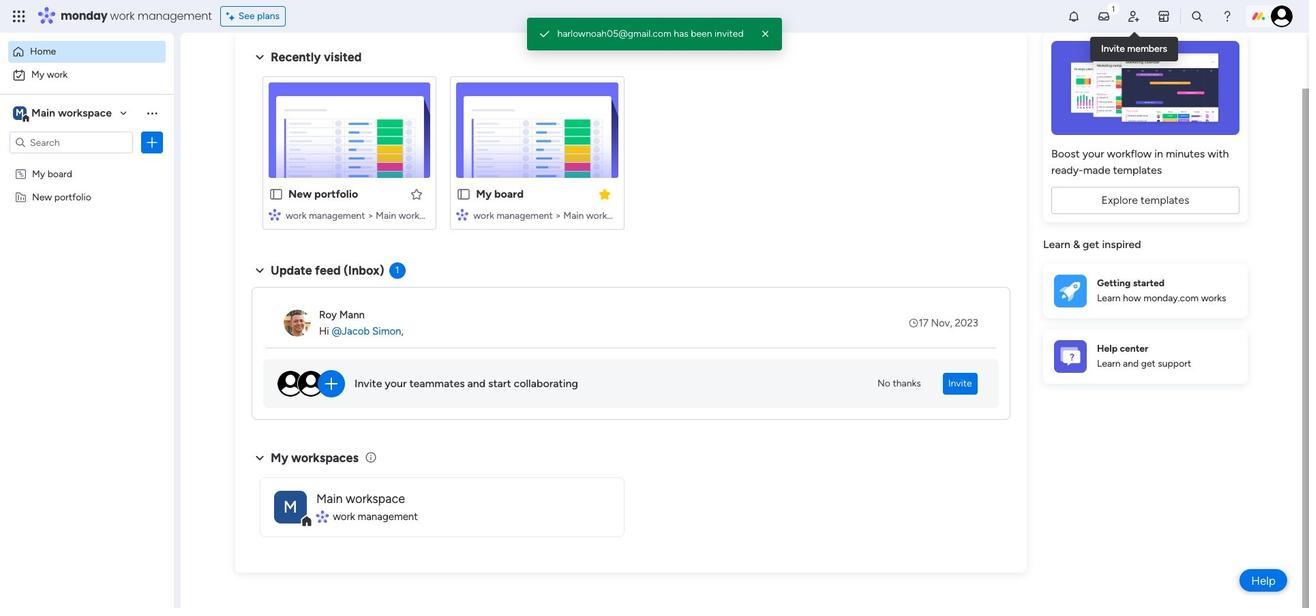 Task type: describe. For each thing, give the bounding box(es) containing it.
notifications image
[[1067, 10, 1081, 23]]

1 image
[[1108, 1, 1120, 16]]

monday marketplace image
[[1157, 10, 1171, 23]]

1 vertical spatial option
[[8, 64, 166, 86]]

0 vertical spatial option
[[8, 41, 166, 63]]

getting started element
[[1044, 264, 1248, 318]]

add to favorites image
[[410, 187, 424, 201]]

workspace selection element
[[13, 105, 114, 123]]

public board image for remove from favorites image
[[456, 187, 471, 202]]

jacob simon image
[[1271, 5, 1293, 27]]

select product image
[[12, 10, 26, 23]]

workspace options image
[[145, 106, 159, 120]]

component image
[[316, 511, 328, 523]]

close image
[[759, 27, 773, 41]]

invite members image
[[1127, 10, 1141, 23]]

help center element
[[1044, 329, 1248, 384]]

see plans image
[[226, 9, 239, 24]]



Task type: vqa. For each thing, say whether or not it's contained in the screenshot.
ADD TO FAVORITES "image"
yes



Task type: locate. For each thing, give the bounding box(es) containing it.
templates image image
[[1056, 41, 1236, 135]]

workspace image
[[13, 106, 27, 121]]

list box
[[0, 159, 174, 393]]

close update feed (inbox) image
[[252, 263, 268, 279]]

2 public board image from the left
[[456, 187, 471, 202]]

close recently visited image
[[252, 49, 268, 65]]

options image
[[145, 136, 159, 149]]

Search in workspace field
[[29, 135, 114, 150]]

public board image for add to favorites image
[[269, 187, 284, 202]]

1 element
[[389, 263, 406, 279]]

close my workspaces image
[[252, 450, 268, 466]]

1 horizontal spatial public board image
[[456, 187, 471, 202]]

remove from favorites image
[[598, 187, 611, 201]]

public board image
[[269, 187, 284, 202], [456, 187, 471, 202]]

quick search results list box
[[252, 65, 1011, 246]]

workspace image
[[274, 491, 307, 523]]

help image
[[1221, 10, 1235, 23]]

1 public board image from the left
[[269, 187, 284, 202]]

search everything image
[[1191, 10, 1205, 23]]

2 vertical spatial option
[[0, 161, 174, 164]]

update feed image
[[1097, 10, 1111, 23]]

alert
[[527, 18, 782, 50]]

0 horizontal spatial public board image
[[269, 187, 284, 202]]

option
[[8, 41, 166, 63], [8, 64, 166, 86], [0, 161, 174, 164]]

roy mann image
[[284, 310, 311, 337]]



